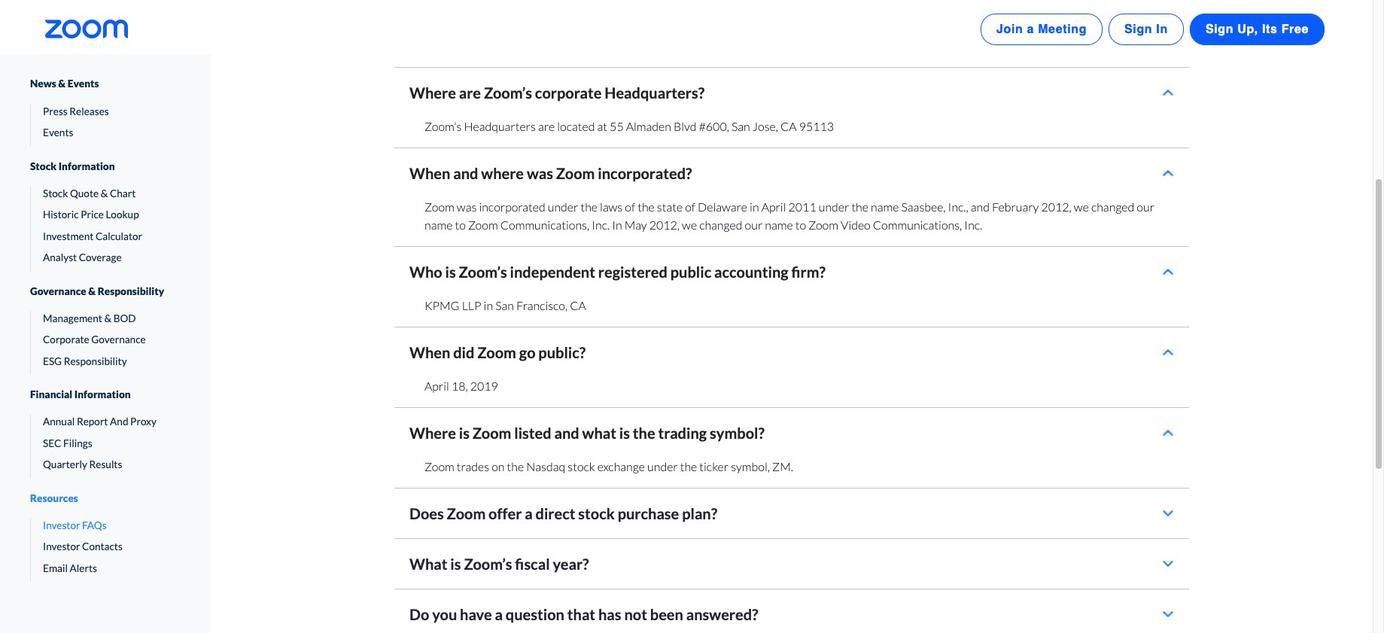 Task type: vqa. For each thing, say whether or not it's contained in the screenshot.


Task type: locate. For each thing, give the bounding box(es) containing it.
events up releases in the left top of the page
[[68, 78, 99, 90]]

1 horizontal spatial sign
[[1206, 23, 1234, 36]]

when
[[409, 164, 450, 182], [409, 344, 450, 362]]

are up the headquarters on the left top of the page
[[459, 84, 481, 102]]

corporate
[[535, 84, 602, 102]]

1 horizontal spatial we
[[1074, 200, 1089, 214]]

0 vertical spatial events
[[68, 78, 99, 90]]

governance down bod
[[91, 334, 146, 346]]

0 horizontal spatial was
[[457, 200, 477, 214]]

2 to from the left
[[795, 218, 806, 232]]

san left jose,
[[732, 119, 750, 134]]

1 horizontal spatial in
[[750, 200, 759, 214]]

0 vertical spatial are
[[459, 84, 481, 102]]

1 sign from the left
[[1125, 23, 1153, 36]]

1 of from the left
[[625, 200, 635, 214]]

join a meeting link
[[981, 14, 1103, 45]]

san right llp
[[495, 298, 514, 313]]

symbol?
[[710, 424, 765, 442]]

communications,
[[500, 218, 590, 232], [873, 218, 962, 232]]

investor overview link
[[30, 37, 181, 65]]

events inside news & events link
[[68, 78, 99, 90]]

the right on
[[507, 459, 524, 474]]

information
[[59, 160, 115, 172], [74, 389, 131, 401]]

1 horizontal spatial ca
[[781, 119, 797, 134]]

stock right direct
[[578, 505, 615, 523]]

do you have a question that has not been answered?
[[409, 605, 758, 624]]

2 horizontal spatial name
[[871, 200, 899, 214]]

information up quote at top
[[59, 160, 115, 172]]

stock down where is zoom listed and what is the trading symbol?
[[568, 459, 595, 474]]

april left 18,
[[425, 379, 449, 393]]

zoom down incorporated
[[468, 218, 498, 232]]

1 horizontal spatial was
[[527, 164, 553, 182]]

results
[[89, 459, 122, 471]]

0 horizontal spatial to
[[455, 218, 466, 232]]

and right inc., at top
[[971, 200, 990, 214]]

overview
[[71, 45, 117, 57]]

investor up email
[[43, 541, 80, 553]]

that
[[567, 605, 596, 624]]

resources
[[30, 492, 78, 504]]

governance & responsibility
[[30, 285, 164, 297]]

1 vertical spatial was
[[457, 200, 477, 214]]

zoom was incorporated under the laws of the state of delaware in april 2011 under the name saasbee, inc., and february 2012, we changed our name to zoom communications, inc. in may 2012, we changed our name to zoom video communications, inc.
[[425, 200, 1155, 232]]

0 vertical spatial stock
[[30, 160, 57, 172]]

contacts
[[82, 541, 123, 553]]

in
[[1156, 23, 1168, 36], [612, 218, 622, 232]]

news & events
[[30, 78, 99, 90]]

when left where
[[409, 164, 450, 182]]

esg
[[43, 355, 62, 367]]

1 vertical spatial changed
[[699, 218, 743, 232]]

2012, right february
[[1041, 200, 1072, 214]]

1 vertical spatial responsibility
[[64, 355, 127, 367]]

2 when from the top
[[409, 344, 450, 362]]

the left trading on the bottom
[[633, 424, 655, 442]]

do
[[409, 605, 429, 624]]

inc. down inc., at top
[[965, 218, 983, 232]]

stock for stock information
[[30, 160, 57, 172]]

zoom's for who
[[459, 263, 507, 281]]

0 vertical spatial changed
[[1091, 200, 1135, 214]]

0 vertical spatial in
[[750, 200, 759, 214]]

1 horizontal spatial to
[[795, 218, 806, 232]]

2012,
[[1041, 200, 1072, 214], [649, 218, 680, 232]]

0 horizontal spatial ca
[[570, 298, 586, 313]]

and
[[453, 164, 478, 182], [971, 200, 990, 214], [110, 416, 128, 428], [554, 424, 579, 442]]

1 vertical spatial stock
[[578, 505, 615, 523]]

name down 2011
[[765, 218, 793, 232]]

1 horizontal spatial inc.
[[965, 218, 983, 232]]

jose,
[[753, 119, 778, 134]]

not
[[624, 605, 647, 624]]

listed
[[514, 424, 551, 442]]

under down when and where was zoom incorporated?
[[548, 200, 578, 214]]

in inside zoom was incorporated under the laws of the state of delaware in april 2011 under the name saasbee, inc., and february 2012, we changed our name to zoom communications, inc. in may 2012, we changed our name to zoom video communications, inc.
[[612, 218, 622, 232]]

0 horizontal spatial 2012,
[[649, 218, 680, 232]]

filings
[[63, 438, 92, 450]]

sign in link
[[1109, 14, 1184, 45]]

was inside zoom was incorporated under the laws of the state of delaware in april 2011 under the name saasbee, inc., and february 2012, we changed our name to zoom communications, inc. in may 2012, we changed our name to zoom video communications, inc.
[[457, 200, 477, 214]]

0 vertical spatial san
[[732, 119, 750, 134]]

a for plan?
[[525, 505, 533, 523]]

zoom's
[[484, 84, 532, 102], [425, 119, 462, 134], [459, 263, 507, 281], [464, 555, 512, 573]]

investor for investor overview
[[30, 45, 69, 57]]

0 horizontal spatial a
[[495, 605, 503, 624]]

zoom's up llp
[[459, 263, 507, 281]]

quarterly
[[43, 459, 87, 471]]

1 vertical spatial events
[[43, 127, 73, 139]]

information for quote
[[59, 160, 115, 172]]

0 vertical spatial when
[[409, 164, 450, 182]]

1 horizontal spatial san
[[732, 119, 750, 134]]

1 horizontal spatial april
[[761, 200, 786, 214]]

0 horizontal spatial changed
[[699, 218, 743, 232]]

april left 2011
[[761, 200, 786, 214]]

1 vertical spatial in
[[612, 218, 622, 232]]

was right where
[[527, 164, 553, 182]]

1 when from the top
[[409, 164, 450, 182]]

esg responsibility link
[[31, 354, 181, 369]]

0 horizontal spatial san
[[495, 298, 514, 313]]

inc. down laws at the top of page
[[592, 218, 610, 232]]

answered?
[[686, 605, 758, 624]]

zoom up who
[[425, 200, 454, 214]]

does
[[409, 505, 444, 523]]

0 horizontal spatial in
[[612, 218, 622, 232]]

in right delaware
[[750, 200, 759, 214]]

investor faqs link
[[31, 518, 181, 534]]

2012, down state
[[649, 218, 680, 232]]

1 vertical spatial we
[[682, 218, 697, 232]]

2 sign from the left
[[1206, 23, 1234, 36]]

direct
[[536, 505, 575, 523]]

1 horizontal spatial our
[[1137, 200, 1155, 214]]

analyst coverage
[[43, 252, 122, 264]]

a right "join"
[[1027, 23, 1034, 36]]

1 vertical spatial in
[[484, 298, 493, 313]]

stock for stock quote & chart
[[43, 188, 68, 200]]

management & bod
[[43, 313, 136, 325]]

year?
[[553, 555, 589, 573]]

1 vertical spatial are
[[538, 119, 555, 134]]

under up "video"
[[819, 200, 849, 214]]

investor up news
[[30, 45, 69, 57]]

0 vertical spatial governance
[[30, 285, 86, 297]]

1 horizontal spatial name
[[765, 218, 793, 232]]

1 vertical spatial 2012,
[[649, 218, 680, 232]]

sec
[[43, 438, 61, 450]]

1 vertical spatial where
[[409, 424, 456, 442]]

changed
[[1091, 200, 1135, 214], [699, 218, 743, 232]]

san
[[732, 119, 750, 134], [495, 298, 514, 313]]

2 horizontal spatial a
[[1027, 23, 1034, 36]]

information inside 'link'
[[74, 389, 131, 401]]

1 vertical spatial a
[[525, 505, 533, 523]]

events inside events link
[[43, 127, 73, 139]]

2 vertical spatial a
[[495, 605, 503, 624]]

communications, down incorporated
[[500, 218, 590, 232]]

a right offer
[[525, 505, 533, 523]]

0 horizontal spatial communications,
[[500, 218, 590, 232]]

name left saasbee,
[[871, 200, 899, 214]]

0 vertical spatial ca
[[781, 119, 797, 134]]

trading
[[658, 424, 707, 442]]

& for governance
[[88, 285, 96, 297]]

1 vertical spatial april
[[425, 379, 449, 393]]

1 horizontal spatial 2012,
[[1041, 200, 1072, 214]]

who is zoom's independent registered public accounting firm?
[[409, 263, 826, 281]]

communications, down saasbee,
[[873, 218, 962, 232]]

ticker
[[700, 459, 729, 474]]

2 vertical spatial investor
[[43, 541, 80, 553]]

0 vertical spatial investor
[[30, 45, 69, 57]]

does zoom offer a direct stock purchase plan?
[[409, 505, 717, 523]]

zoom
[[556, 164, 595, 182], [425, 200, 454, 214], [468, 218, 498, 232], [809, 218, 839, 232], [477, 344, 516, 362], [473, 424, 511, 442], [425, 459, 454, 474], [447, 505, 486, 523]]

#600,
[[699, 119, 729, 134]]

a for not
[[495, 605, 503, 624]]

investor down resources
[[43, 520, 80, 532]]

0 vertical spatial april
[[761, 200, 786, 214]]

of
[[625, 200, 635, 214], [685, 200, 696, 214]]

0 horizontal spatial are
[[459, 84, 481, 102]]

zoom's left fiscal
[[464, 555, 512, 573]]

investor contacts
[[43, 541, 123, 553]]

ca right jose,
[[781, 119, 797, 134]]

the up "video"
[[852, 200, 869, 214]]

0 vertical spatial stock
[[568, 459, 595, 474]]

where for where are zoom's corporate headquarters?
[[409, 84, 456, 102]]

& right news
[[58, 78, 66, 90]]

when for when did zoom go public?
[[409, 344, 450, 362]]

of right state
[[685, 200, 696, 214]]

0 horizontal spatial sign
[[1125, 23, 1153, 36]]

0 vertical spatial information
[[59, 160, 115, 172]]

0 vertical spatial 2012,
[[1041, 200, 1072, 214]]

sec filings link
[[31, 436, 181, 451]]

1 communications, from the left
[[500, 218, 590, 232]]

1 vertical spatial investor
[[43, 520, 80, 532]]

0 horizontal spatial we
[[682, 218, 697, 232]]

when left did
[[409, 344, 450, 362]]

releases
[[70, 106, 109, 118]]

1 vertical spatial stock
[[43, 188, 68, 200]]

2 inc. from the left
[[965, 218, 983, 232]]

to
[[455, 218, 466, 232], [795, 218, 806, 232]]

news & events link
[[30, 65, 181, 104]]

sign
[[1125, 23, 1153, 36], [1206, 23, 1234, 36]]

& up management & bod
[[88, 285, 96, 297]]

sign in
[[1125, 23, 1168, 36]]

its
[[1262, 23, 1278, 36]]

are left located
[[538, 119, 555, 134]]

information up annual report and proxy
[[74, 389, 131, 401]]

1 where from the top
[[409, 84, 456, 102]]

of right laws at the top of page
[[625, 200, 635, 214]]

1 vertical spatial information
[[74, 389, 131, 401]]

zoom left trades
[[425, 459, 454, 474]]

fiscal
[[515, 555, 550, 573]]

governance up management
[[30, 285, 86, 297]]

0 horizontal spatial our
[[745, 218, 763, 232]]

responsibility up bod
[[98, 285, 164, 297]]

was left incorporated
[[457, 200, 477, 214]]

and left where
[[453, 164, 478, 182]]

1 vertical spatial when
[[409, 344, 450, 362]]

under down trading on the bottom
[[647, 459, 678, 474]]

zoom's left the headquarters on the left top of the page
[[425, 119, 462, 134]]

public?
[[538, 344, 586, 362]]

1 horizontal spatial in
[[1156, 23, 1168, 36]]

we
[[1074, 200, 1089, 214], [682, 218, 697, 232]]

in inside zoom was incorporated under the laws of the state of delaware in april 2011 under the name saasbee, inc., and february 2012, we changed our name to zoom communications, inc. in may 2012, we changed our name to zoom video communications, inc.
[[750, 200, 759, 214]]

in right llp
[[484, 298, 493, 313]]

investor overview
[[30, 45, 117, 57]]

1 vertical spatial our
[[745, 218, 763, 232]]

stock for purchase
[[578, 505, 615, 523]]

0 vertical spatial where
[[409, 84, 456, 102]]

0 horizontal spatial name
[[425, 218, 453, 232]]

1 vertical spatial san
[[495, 298, 514, 313]]

bod
[[113, 313, 136, 325]]

have
[[460, 605, 492, 624]]

zoom's up the headquarters on the left top of the page
[[484, 84, 532, 102]]

stock for exchange
[[568, 459, 595, 474]]

1 vertical spatial ca
[[570, 298, 586, 313]]

quote
[[70, 188, 99, 200]]

1 horizontal spatial a
[[525, 505, 533, 523]]

blvd
[[674, 119, 697, 134]]

a right have
[[495, 605, 503, 624]]

corporate governance link
[[31, 332, 181, 348]]

investor contacts link
[[31, 540, 181, 555]]

1 horizontal spatial of
[[685, 200, 696, 214]]

2 where from the top
[[409, 424, 456, 442]]

proxy
[[130, 416, 156, 428]]

name
[[871, 200, 899, 214], [425, 218, 453, 232], [765, 218, 793, 232]]

1 horizontal spatial communications,
[[873, 218, 962, 232]]

we down state
[[682, 218, 697, 232]]

zoom's for where
[[484, 84, 532, 102]]

name up who
[[425, 218, 453, 232]]

0 horizontal spatial inc.
[[592, 218, 610, 232]]

zoom down located
[[556, 164, 595, 182]]

responsibility down 'corporate governance'
[[64, 355, 127, 367]]

events down press
[[43, 127, 73, 139]]

1 horizontal spatial are
[[538, 119, 555, 134]]

ca right francisco,
[[570, 298, 586, 313]]

2 of from the left
[[685, 200, 696, 214]]

go
[[519, 344, 536, 362]]

exchange
[[598, 459, 645, 474]]

lookup
[[106, 209, 139, 221]]

1 horizontal spatial governance
[[91, 334, 146, 346]]

we right february
[[1074, 200, 1089, 214]]

join
[[997, 23, 1023, 36]]

0 horizontal spatial of
[[625, 200, 635, 214]]

you
[[432, 605, 457, 624]]

what
[[582, 424, 616, 442]]

quarterly results link
[[31, 457, 181, 473]]

& left bod
[[104, 313, 111, 325]]



Task type: describe. For each thing, give the bounding box(es) containing it.
who
[[409, 263, 442, 281]]

0 vertical spatial responsibility
[[98, 285, 164, 297]]

chart
[[110, 188, 136, 200]]

& for news
[[58, 78, 66, 90]]

press releases
[[43, 106, 109, 118]]

email alerts link
[[31, 561, 181, 576]]

on
[[492, 459, 505, 474]]

is for where is zoom listed and what is the trading symbol?
[[459, 424, 470, 442]]

0 vertical spatial we
[[1074, 200, 1089, 214]]

zoom video communications, inc. logo image
[[45, 20, 128, 39]]

55
[[610, 119, 624, 134]]

february
[[992, 200, 1039, 214]]

financial
[[30, 389, 72, 401]]

0 horizontal spatial under
[[548, 200, 578, 214]]

press
[[43, 106, 68, 118]]

the left laws at the top of page
[[581, 200, 598, 214]]

zm.
[[772, 459, 793, 474]]

laws
[[600, 200, 623, 214]]

95113
[[799, 119, 834, 134]]

inc.,
[[948, 200, 969, 214]]

sign for sign in
[[1125, 23, 1153, 36]]

alerts
[[70, 562, 97, 574]]

april 18, 2019
[[425, 379, 498, 393]]

corporate governance
[[43, 334, 146, 346]]

email
[[43, 562, 68, 574]]

events link
[[31, 125, 181, 141]]

2 horizontal spatial under
[[819, 200, 849, 214]]

what
[[409, 555, 448, 573]]

2 communications, from the left
[[873, 218, 962, 232]]

registered
[[598, 263, 668, 281]]

investor for investor contacts
[[43, 541, 80, 553]]

& left chart
[[101, 188, 108, 200]]

press releases link
[[31, 104, 181, 119]]

annual report and proxy
[[43, 416, 156, 428]]

stock information
[[30, 160, 115, 172]]

2011
[[789, 200, 816, 214]]

information for report
[[74, 389, 131, 401]]

free
[[1282, 23, 1309, 36]]

1 inc. from the left
[[592, 218, 610, 232]]

what is zoom's fiscal year?
[[409, 555, 589, 573]]

investment
[[43, 230, 94, 242]]

incorporated?
[[598, 164, 692, 182]]

offer
[[489, 505, 522, 523]]

up,
[[1238, 23, 1259, 36]]

headquarters
[[464, 119, 536, 134]]

email alerts
[[43, 562, 97, 574]]

coverage
[[79, 252, 122, 264]]

accounting
[[714, 263, 789, 281]]

investor faqs
[[43, 520, 107, 532]]

where are zoom's corporate headquarters?
[[409, 84, 705, 102]]

when did zoom go public?
[[409, 344, 586, 362]]

the left ticker
[[680, 459, 697, 474]]

stock information link
[[30, 147, 181, 186]]

zoom's headquarters are located at 55 almaden blvd #600, san jose, ca 95113
[[425, 119, 834, 134]]

when for when and where was zoom incorporated?
[[409, 164, 450, 182]]

the up 'may'
[[638, 200, 655, 214]]

and inside zoom was incorporated under the laws of the state of delaware in april 2011 under the name saasbee, inc., and february 2012, we changed our name to zoom communications, inc. in may 2012, we changed our name to zoom video communications, inc.
[[971, 200, 990, 214]]

18,
[[452, 379, 468, 393]]

plan?
[[682, 505, 717, 523]]

question
[[506, 605, 564, 624]]

0 horizontal spatial april
[[425, 379, 449, 393]]

delaware
[[698, 200, 747, 214]]

and left proxy
[[110, 416, 128, 428]]

management & bod link
[[31, 311, 181, 326]]

meeting
[[1038, 23, 1087, 36]]

zoom left go
[[477, 344, 516, 362]]

llp
[[462, 298, 481, 313]]

where
[[481, 164, 524, 182]]

when and where was zoom incorporated?
[[409, 164, 692, 182]]

zoom's for what
[[464, 555, 512, 573]]

has
[[598, 605, 621, 624]]

annual
[[43, 416, 75, 428]]

0 vertical spatial was
[[527, 164, 553, 182]]

1 vertical spatial governance
[[91, 334, 146, 346]]

financial information
[[30, 389, 131, 401]]

0 vertical spatial a
[[1027, 23, 1034, 36]]

& for management
[[104, 313, 111, 325]]

located
[[557, 119, 595, 134]]

management
[[43, 313, 102, 325]]

investor for investor faqs
[[43, 520, 80, 532]]

0 vertical spatial in
[[1156, 23, 1168, 36]]

stock quote & chart link
[[31, 186, 181, 202]]

2019
[[470, 379, 498, 393]]

is for what is zoom's fiscal year?
[[450, 555, 461, 573]]

responsibility inside "link"
[[64, 355, 127, 367]]

esg responsibility
[[43, 355, 127, 367]]

symbol,
[[731, 459, 770, 474]]

investment calculator
[[43, 230, 142, 242]]

april inside zoom was incorporated under the laws of the state of delaware in april 2011 under the name saasbee, inc., and february 2012, we changed our name to zoom communications, inc. in may 2012, we changed our name to zoom video communications, inc.
[[761, 200, 786, 214]]

sec filings
[[43, 438, 92, 450]]

join a meeting
[[997, 23, 1087, 36]]

francisco,
[[516, 298, 568, 313]]

corporate
[[43, 334, 89, 346]]

been
[[650, 605, 683, 624]]

0 horizontal spatial in
[[484, 298, 493, 313]]

saasbee,
[[901, 200, 946, 214]]

1 to from the left
[[455, 218, 466, 232]]

at
[[597, 119, 607, 134]]

kpmg
[[425, 298, 460, 313]]

where for where is zoom listed and what is the trading symbol?
[[409, 424, 456, 442]]

sign up, its free link
[[1190, 14, 1325, 45]]

financial information link
[[30, 375, 181, 415]]

1 horizontal spatial changed
[[1091, 200, 1135, 214]]

zoom left offer
[[447, 505, 486, 523]]

calculator
[[96, 230, 142, 242]]

kpmg llp in san francisco, ca
[[425, 298, 586, 313]]

0 vertical spatial our
[[1137, 200, 1155, 214]]

analyst
[[43, 252, 77, 264]]

0 horizontal spatial governance
[[30, 285, 86, 297]]

zoom down 2011
[[809, 218, 839, 232]]

1 horizontal spatial under
[[647, 459, 678, 474]]

zoom up on
[[473, 424, 511, 442]]

report
[[77, 416, 108, 428]]

did
[[453, 344, 475, 362]]

headquarters?
[[605, 84, 705, 102]]

governance & responsibility link
[[30, 272, 181, 311]]

almaden
[[626, 119, 671, 134]]

sign for sign up, its free
[[1206, 23, 1234, 36]]

price
[[81, 209, 104, 221]]

is for who is zoom's independent registered public accounting firm?
[[445, 263, 456, 281]]

quarterly results
[[43, 459, 122, 471]]

independent
[[510, 263, 595, 281]]

and left what
[[554, 424, 579, 442]]



